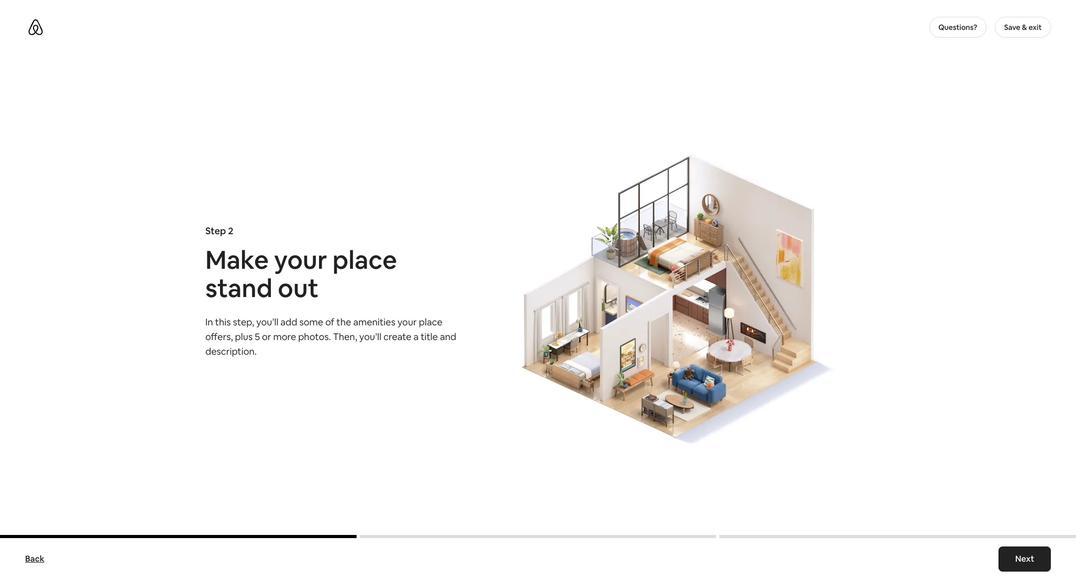 Task type: vqa. For each thing, say whether or not it's contained in the screenshot.
OFFERS,
yes



Task type: locate. For each thing, give the bounding box(es) containing it.
0 horizontal spatial you'll
[[256, 316, 279, 328]]

1 horizontal spatial your
[[398, 316, 417, 328]]

0 vertical spatial your
[[274, 243, 327, 276]]

in this step, you'll add some of the amenities your place offers, plus 5 or more photos. then, you'll create a title and description.
[[205, 316, 457, 357]]

the
[[337, 316, 351, 328]]

you'll down the amenities
[[359, 331, 382, 343]]

1 vertical spatial place
[[419, 316, 443, 328]]

some
[[300, 316, 323, 328]]

save & exit button
[[996, 17, 1052, 38]]

1 horizontal spatial place
[[419, 316, 443, 328]]

your
[[274, 243, 327, 276], [398, 316, 417, 328]]

place
[[333, 243, 397, 276], [419, 316, 443, 328]]

and
[[440, 331, 457, 343]]

amenities
[[353, 316, 396, 328]]

or
[[262, 331, 271, 343]]

1 horizontal spatial you'll
[[359, 331, 382, 343]]

0 vertical spatial place
[[333, 243, 397, 276]]

photos.
[[298, 331, 331, 343]]

you'll up or on the left of the page
[[256, 316, 279, 328]]

1 vertical spatial you'll
[[359, 331, 382, 343]]

0 horizontal spatial place
[[333, 243, 397, 276]]

0 horizontal spatial your
[[274, 243, 327, 276]]

save
[[1005, 23, 1021, 32]]

step
[[205, 225, 226, 237]]

your inside make your place stand out
[[274, 243, 327, 276]]

next button
[[999, 547, 1052, 572]]

1 vertical spatial your
[[398, 316, 417, 328]]

&
[[1023, 23, 1028, 32]]

you'll
[[256, 316, 279, 328], [359, 331, 382, 343]]

add
[[281, 316, 297, 328]]

make
[[205, 243, 269, 276]]

make your place stand out
[[205, 243, 397, 304]]

step 2
[[205, 225, 234, 237]]



Task type: describe. For each thing, give the bounding box(es) containing it.
description.
[[205, 345, 257, 357]]

step,
[[233, 316, 254, 328]]

0 vertical spatial you'll
[[256, 316, 279, 328]]

more
[[273, 331, 296, 343]]

2
[[228, 225, 234, 237]]

save & exit
[[1005, 23, 1042, 32]]

back
[[25, 554, 44, 565]]

your inside in this step, you'll add some of the amenities your place offers, plus 5 or more photos. then, you'll create a title and description.
[[398, 316, 417, 328]]

offers,
[[205, 331, 233, 343]]

a
[[414, 331, 419, 343]]

of
[[326, 316, 335, 328]]

exit
[[1029, 23, 1042, 32]]

place inside make your place stand out
[[333, 243, 397, 276]]

create
[[384, 331, 412, 343]]

questions?
[[939, 23, 978, 32]]

place inside in this step, you'll add some of the amenities your place offers, plus 5 or more photos. then, you'll create a title and description.
[[419, 316, 443, 328]]

questions? button
[[930, 17, 987, 38]]

back button
[[20, 549, 50, 570]]

5
[[255, 331, 260, 343]]

this
[[215, 316, 231, 328]]

next
[[1016, 554, 1035, 565]]

plus
[[235, 331, 253, 343]]

then,
[[333, 331, 357, 343]]

in
[[205, 316, 213, 328]]

title
[[421, 331, 438, 343]]

stand out
[[205, 272, 319, 304]]



